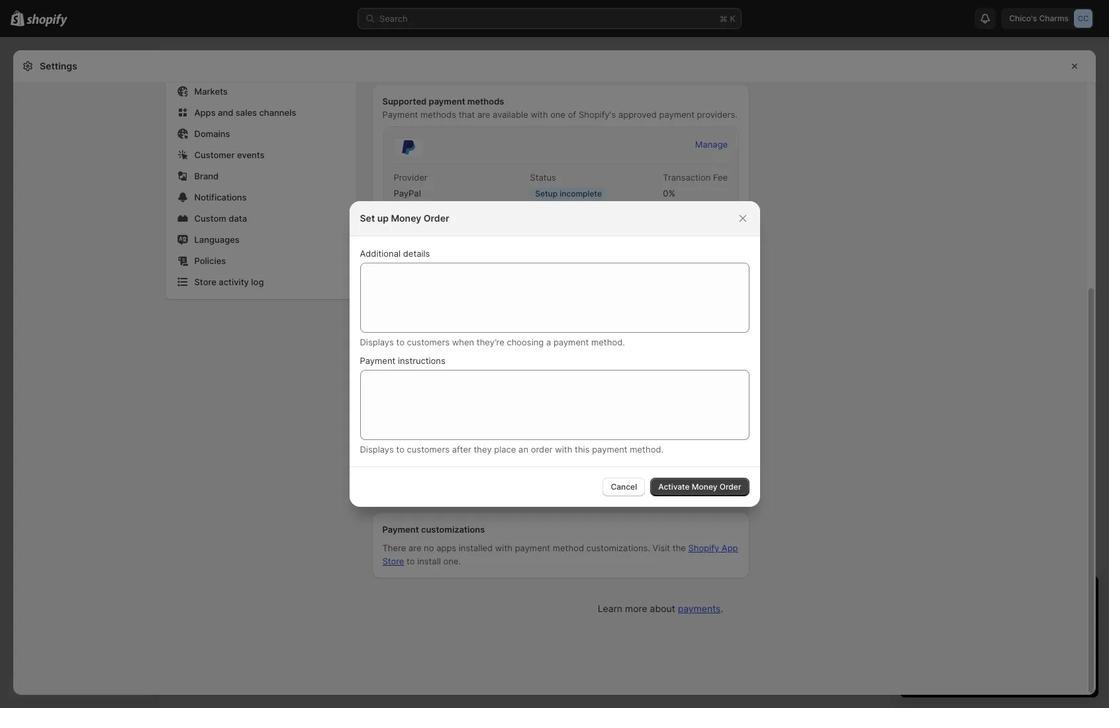 Task type: describe. For each thing, give the bounding box(es) containing it.
channels
[[259, 107, 296, 118]]

domains
[[194, 128, 230, 139]]

paypal
[[456, 216, 483, 226]]

status
[[530, 172, 556, 183]]

customizations.
[[586, 543, 650, 554]]

custom data
[[194, 213, 247, 224]]

payment instructions
[[360, 356, 446, 366]]

paypal.
[[673, 216, 703, 226]]

to down amazon
[[396, 337, 405, 348]]

store inside store activity log link
[[194, 277, 216, 287]]

shopify
[[688, 543, 719, 554]]

they
[[474, 444, 492, 455]]

displays to customers when they're choosing a payment method.
[[360, 337, 625, 348]]

amazon pay
[[394, 324, 444, 335]]

to inside payments that are made outside your online store. when a customer selects a manual payment method such as cash on delivery, you'll need to approve their order before it can be fulfilled.
[[605, 442, 613, 453]]

shopify app store
[[382, 543, 738, 567]]

shopify's
[[579, 109, 616, 120]]

amazon
[[394, 324, 427, 335]]

receiving
[[578, 216, 615, 226]]

learn more about payments .
[[598, 603, 723, 615]]

payment customizations
[[382, 524, 485, 535]]

app
[[722, 543, 738, 554]]

payment down inactive
[[554, 337, 589, 348]]

paypal
[[394, 188, 421, 199]]

a inside set up money order dialog
[[546, 337, 551, 348]]

made
[[459, 429, 482, 440]]

customer events link
[[173, 146, 348, 164]]

markets
[[194, 86, 228, 97]]

methods for supported
[[467, 96, 504, 107]]

data
[[229, 213, 247, 224]]

1 complete from the top
[[394, 216, 433, 226]]

activate money order button
[[650, 478, 749, 497]]

up
[[377, 213, 389, 224]]

fee
[[713, 172, 728, 183]]

when
[[452, 337, 474, 348]]

complete your paypal account setup to start receiving payouts from paypal. complete account setup.
[[394, 216, 703, 240]]

providers.
[[697, 109, 738, 120]]

transaction fee 0%
[[663, 172, 728, 199]]

store activity log link
[[173, 273, 348, 291]]

add
[[390, 368, 406, 378]]

2 0% from the top
[[663, 324, 675, 335]]

your inside the complete your paypal account setup to start receiving payouts from paypal. complete account setup.
[[435, 216, 453, 226]]

with for order
[[555, 444, 572, 455]]

incomplete
[[560, 189, 602, 199]]

Additional details text field
[[360, 263, 749, 333]]

custom
[[194, 213, 226, 224]]

cancel
[[611, 482, 637, 492]]

payment right supported
[[429, 96, 465, 107]]

method inside payments that are made outside your online store. when a customer selects a manual payment method such as cash on delivery, you'll need to approve their order before it can be fulfilled.
[[420, 442, 452, 453]]

log
[[251, 277, 264, 287]]

0 vertical spatial order
[[424, 213, 449, 224]]

on
[[509, 442, 519, 453]]

custom data link
[[173, 209, 348, 228]]

0 horizontal spatial with
[[495, 543, 513, 554]]

visit
[[653, 543, 670, 554]]

0% inside transaction fee 0%
[[663, 188, 675, 199]]

available
[[493, 109, 528, 120]]

payment right 'approved'
[[659, 109, 695, 120]]

details
[[403, 248, 430, 259]]

your trial just started element
[[900, 611, 1099, 698]]

events
[[237, 150, 265, 160]]

search
[[379, 13, 408, 24]]

status setup incomplete
[[530, 172, 602, 199]]

that inside payments that are made outside your online store. when a customer selects a manual payment method such as cash on delivery, you'll need to approve their order before it can be fulfilled.
[[425, 429, 441, 440]]

shopify image
[[27, 14, 68, 27]]

such
[[454, 442, 473, 453]]

online
[[537, 429, 561, 440]]

add payment methods
[[390, 368, 477, 378]]

your inside payments that are made outside your online store. when a customer selects a manual payment method such as cash on delivery, you'll need to approve their order before it can be fulfilled.
[[517, 429, 535, 440]]

1 vertical spatial methods
[[420, 109, 456, 120]]

selects
[[663, 429, 692, 440]]

manage link
[[687, 135, 736, 154]]

store inside shopify app store
[[382, 556, 404, 567]]

Payment instructions text field
[[360, 370, 749, 440]]

one
[[550, 109, 566, 120]]

outside
[[484, 429, 514, 440]]

brand
[[194, 171, 219, 181]]

additional details
[[360, 248, 430, 259]]

setup
[[535, 189, 558, 199]]

sales
[[236, 107, 257, 118]]

fulfilled.
[[412, 456, 444, 466]]

choosing
[[507, 337, 544, 348]]

from
[[652, 216, 671, 226]]

you'll
[[559, 442, 579, 453]]

manage
[[695, 139, 728, 150]]

order inside dialog
[[531, 444, 553, 455]]

can
[[382, 456, 397, 466]]

store activity log
[[194, 277, 264, 287]]

installed
[[459, 543, 493, 554]]

customer
[[622, 429, 660, 440]]

to install one.
[[404, 556, 461, 567]]

about
[[650, 603, 675, 615]]

complete account setup. link
[[386, 225, 504, 244]]

there are no apps installed with payment method customizations. visit the
[[382, 543, 688, 554]]

policies link
[[173, 252, 348, 270]]

are inside supported payment methods payment methods that are available with one of shopify's approved payment providers.
[[477, 109, 490, 120]]



Task type: vqa. For each thing, say whether or not it's contained in the screenshot.
Payment
yes



Task type: locate. For each thing, give the bounding box(es) containing it.
0 vertical spatial methods
[[467, 96, 504, 107]]

order inside payments that are made outside your online store. when a customer selects a manual payment method such as cash on delivery, you'll need to approve their order before it can be fulfilled.
[[672, 442, 693, 453]]

0 horizontal spatial order
[[531, 444, 553, 455]]

1 horizontal spatial order
[[720, 482, 741, 492]]

to down when
[[605, 442, 613, 453]]

place
[[494, 444, 516, 455]]

0 vertical spatial with
[[531, 109, 548, 120]]

to up be
[[396, 444, 405, 455]]

0 vertical spatial method
[[420, 442, 452, 453]]

a down inactive
[[546, 337, 551, 348]]

k
[[730, 13, 736, 24]]

0 vertical spatial are
[[477, 109, 490, 120]]

settings
[[40, 60, 77, 72]]

be
[[400, 456, 410, 466]]

0 vertical spatial displays
[[360, 337, 394, 348]]

payments link
[[678, 603, 721, 615]]

languages link
[[173, 230, 348, 249]]

account down paypal
[[435, 229, 468, 240]]

this
[[575, 444, 590, 455]]

account
[[485, 216, 518, 226], [435, 229, 468, 240]]

customers down the pay
[[407, 337, 450, 348]]

payment inside payments that are made outside your online store. when a customer selects a manual payment method such as cash on delivery, you'll need to approve their order before it can be fulfilled.
[[382, 442, 418, 453]]

customers for after
[[407, 444, 450, 455]]

1 horizontal spatial order
[[672, 442, 693, 453]]

an
[[519, 444, 528, 455]]

1 vertical spatial order
[[720, 482, 741, 492]]

customers up fulfilled.
[[407, 444, 450, 455]]

displays up can
[[360, 444, 394, 455]]

methods
[[467, 96, 504, 107], [420, 109, 456, 120], [443, 368, 477, 378]]

⌘
[[720, 13, 728, 24]]

supported payment methods payment methods that are available with one of shopify's approved payment providers.
[[382, 96, 738, 120]]

1 horizontal spatial method
[[553, 543, 584, 554]]

1 vertical spatial displays
[[360, 444, 394, 455]]

payments that are made outside your online store. when a customer selects a manual payment method such as cash on delivery, you'll need to approve their order before it can be fulfilled.
[[382, 429, 731, 466]]

with left one
[[531, 109, 548, 120]]

payment inside set up money order dialog
[[360, 356, 396, 366]]

to
[[546, 216, 554, 226], [396, 337, 405, 348], [605, 442, 613, 453], [396, 444, 405, 455], [407, 556, 415, 567]]

0 vertical spatial store
[[194, 277, 216, 287]]

manual
[[702, 429, 731, 440]]

pay
[[429, 324, 444, 335]]

customer
[[194, 150, 235, 160]]

setup
[[520, 216, 543, 226]]

0 vertical spatial account
[[485, 216, 518, 226]]

payment down supported
[[382, 109, 418, 120]]

2 vertical spatial with
[[495, 543, 513, 554]]

with for available
[[531, 109, 548, 120]]

0 horizontal spatial method.
[[591, 337, 625, 348]]

2 vertical spatial are
[[409, 543, 421, 554]]

money
[[391, 213, 421, 224], [692, 482, 718, 492]]

0 horizontal spatial your
[[435, 216, 453, 226]]

and
[[218, 107, 233, 118]]

methods down supported
[[420, 109, 456, 120]]

cash
[[488, 442, 507, 453]]

money right up
[[391, 213, 421, 224]]

learn
[[598, 603, 623, 615]]

0 horizontal spatial are
[[409, 543, 421, 554]]

complete down set up money order
[[394, 229, 433, 240]]

order
[[424, 213, 449, 224], [720, 482, 741, 492]]

money inside button
[[692, 482, 718, 492]]

1 vertical spatial payment
[[360, 356, 396, 366]]

it
[[725, 442, 730, 453]]

account up the setup.
[[485, 216, 518, 226]]

are up the such
[[444, 429, 457, 440]]

they're
[[477, 337, 504, 348]]

your up an
[[517, 429, 535, 440]]

1 horizontal spatial that
[[459, 109, 475, 120]]

0 horizontal spatial a
[[546, 337, 551, 348]]

payment down instructions
[[408, 368, 441, 378]]

activity
[[219, 277, 249, 287]]

complete down paypal
[[394, 216, 433, 226]]

⌘ k
[[720, 13, 736, 24]]

to left install
[[407, 556, 415, 567]]

0 horizontal spatial that
[[425, 429, 441, 440]]

instructions
[[398, 356, 446, 366]]

1 vertical spatial your
[[517, 429, 535, 440]]

2 vertical spatial payment
[[382, 524, 419, 535]]

before
[[696, 442, 722, 453]]

when
[[589, 429, 613, 440]]

1 vertical spatial store
[[382, 556, 404, 567]]

0 horizontal spatial money
[[391, 213, 421, 224]]

set up money order dialog
[[0, 201, 1109, 507]]

2 horizontal spatial are
[[477, 109, 490, 120]]

1 vertical spatial 0%
[[663, 324, 675, 335]]

money right activate
[[692, 482, 718, 492]]

customers for when
[[407, 337, 450, 348]]

2 displays from the top
[[360, 444, 394, 455]]

1 horizontal spatial with
[[531, 109, 548, 120]]

with left this
[[555, 444, 572, 455]]

methods for add
[[443, 368, 477, 378]]

1 vertical spatial account
[[435, 229, 468, 240]]

method up fulfilled.
[[420, 442, 452, 453]]

0 horizontal spatial account
[[435, 229, 468, 240]]

no
[[424, 543, 434, 554]]

after
[[452, 444, 471, 455]]

are left no
[[409, 543, 421, 554]]

provider
[[394, 172, 428, 183]]

brand link
[[173, 167, 348, 185]]

payment for payment customizations
[[382, 524, 419, 535]]

your left paypal
[[435, 216, 453, 226]]

store
[[194, 277, 216, 287], [382, 556, 404, 567]]

need
[[582, 442, 602, 453]]

to inside the complete your paypal account setup to start receiving payouts from paypal. complete account setup.
[[546, 216, 554, 226]]

cancel button
[[603, 478, 645, 497]]

1 vertical spatial customers
[[407, 444, 450, 455]]

1 vertical spatial money
[[692, 482, 718, 492]]

1 vertical spatial method
[[553, 543, 584, 554]]

install
[[417, 556, 441, 567]]

2 vertical spatial methods
[[443, 368, 477, 378]]

their
[[651, 442, 669, 453]]

there
[[382, 543, 406, 554]]

displays for displays to customers when they're choosing a payment method.
[[360, 337, 394, 348]]

2 customers from the top
[[407, 444, 450, 455]]

1 vertical spatial that
[[425, 429, 441, 440]]

1 horizontal spatial account
[[485, 216, 518, 226]]

1 horizontal spatial store
[[382, 556, 404, 567]]

1 vertical spatial with
[[555, 444, 572, 455]]

1 horizontal spatial your
[[517, 429, 535, 440]]

1 horizontal spatial a
[[615, 429, 620, 440]]

2 horizontal spatial with
[[555, 444, 572, 455]]

payment down when
[[592, 444, 627, 455]]

payment up 'add'
[[360, 356, 396, 366]]

displays up the payment instructions
[[360, 337, 394, 348]]

paypal express image
[[394, 138, 423, 157]]

with inside set up money order dialog
[[555, 444, 572, 455]]

payment down payments
[[382, 442, 418, 453]]

0 vertical spatial money
[[391, 213, 421, 224]]

1 vertical spatial method.
[[630, 444, 664, 455]]

0 vertical spatial customers
[[407, 337, 450, 348]]

order down online
[[531, 444, 553, 455]]

setup.
[[471, 229, 496, 240]]

0 vertical spatial 0%
[[663, 188, 675, 199]]

0 vertical spatial your
[[435, 216, 453, 226]]

method
[[420, 442, 452, 453], [553, 543, 584, 554]]

that left available
[[459, 109, 475, 120]]

apps and sales channels link
[[173, 103, 348, 122]]

0 vertical spatial complete
[[394, 216, 433, 226]]

0 horizontal spatial order
[[424, 213, 449, 224]]

displays for displays to customers after they place an order with this payment method.
[[360, 444, 394, 455]]

add payment methods link
[[382, 364, 485, 383]]

apps and sales channels
[[194, 107, 296, 118]]

notifications link
[[173, 188, 348, 207]]

payments
[[678, 603, 721, 615]]

1 displays from the top
[[360, 337, 394, 348]]

0 vertical spatial payment
[[382, 109, 418, 120]]

are inside payments that are made outside your online store. when a customer selects a manual payment method such as cash on delivery, you'll need to approve their order before it can be fulfilled.
[[444, 429, 457, 440]]

2 horizontal spatial a
[[694, 429, 699, 440]]

settings dialog
[[13, 0, 1096, 695]]

a right when
[[615, 429, 620, 440]]

1 customers from the top
[[407, 337, 450, 348]]

domains link
[[173, 124, 348, 143]]

the
[[673, 543, 686, 554]]

with
[[531, 109, 548, 120], [555, 444, 572, 455], [495, 543, 513, 554]]

1 horizontal spatial are
[[444, 429, 457, 440]]

with inside supported payment methods payment methods that are available with one of shopify's approved payment providers.
[[531, 109, 548, 120]]

0 horizontal spatial store
[[194, 277, 216, 287]]

store down there in the bottom of the page
[[382, 556, 404, 567]]

order up complete account setup. link
[[424, 213, 449, 224]]

as
[[476, 442, 485, 453]]

that inside supported payment methods payment methods that are available with one of shopify's approved payment providers.
[[459, 109, 475, 120]]

are left available
[[477, 109, 490, 120]]

set
[[360, 213, 375, 224]]

a up before
[[694, 429, 699, 440]]

languages
[[194, 234, 240, 245]]

methods up available
[[467, 96, 504, 107]]

payment right installed
[[515, 543, 550, 554]]

with right installed
[[495, 543, 513, 554]]

1 vertical spatial complete
[[394, 229, 433, 240]]

method.
[[591, 337, 625, 348], [630, 444, 664, 455]]

0 vertical spatial that
[[459, 109, 475, 120]]

customer events
[[194, 150, 265, 160]]

payment for payment instructions
[[360, 356, 396, 366]]

supported
[[382, 96, 427, 107]]

1 horizontal spatial method.
[[630, 444, 664, 455]]

delivery,
[[522, 442, 556, 453]]

store.
[[564, 429, 587, 440]]

amazon pay image
[[394, 274, 425, 293]]

that up fulfilled.
[[425, 429, 441, 440]]

of
[[568, 109, 576, 120]]

.
[[721, 603, 723, 615]]

policies
[[194, 256, 226, 266]]

method left customizations.
[[553, 543, 584, 554]]

set up money order
[[360, 213, 449, 224]]

more
[[625, 603, 647, 615]]

order down selects
[[672, 442, 693, 453]]

payment up there in the bottom of the page
[[382, 524, 419, 535]]

1 vertical spatial are
[[444, 429, 457, 440]]

1 horizontal spatial money
[[692, 482, 718, 492]]

complete
[[394, 216, 433, 226], [394, 229, 433, 240]]

to left start
[[546, 216, 554, 226]]

store down policies
[[194, 277, 216, 287]]

order inside activate money order button
[[720, 482, 741, 492]]

order down it
[[720, 482, 741, 492]]

1 0% from the top
[[663, 188, 675, 199]]

payment inside supported payment methods payment methods that are available with one of shopify's approved payment providers.
[[382, 109, 418, 120]]

apps
[[194, 107, 216, 118]]

2 complete from the top
[[394, 229, 433, 240]]

payouts
[[617, 216, 650, 226]]

methods down when
[[443, 368, 477, 378]]

0 vertical spatial method.
[[591, 337, 625, 348]]

customizations
[[421, 524, 485, 535]]

0 horizontal spatial method
[[420, 442, 452, 453]]



